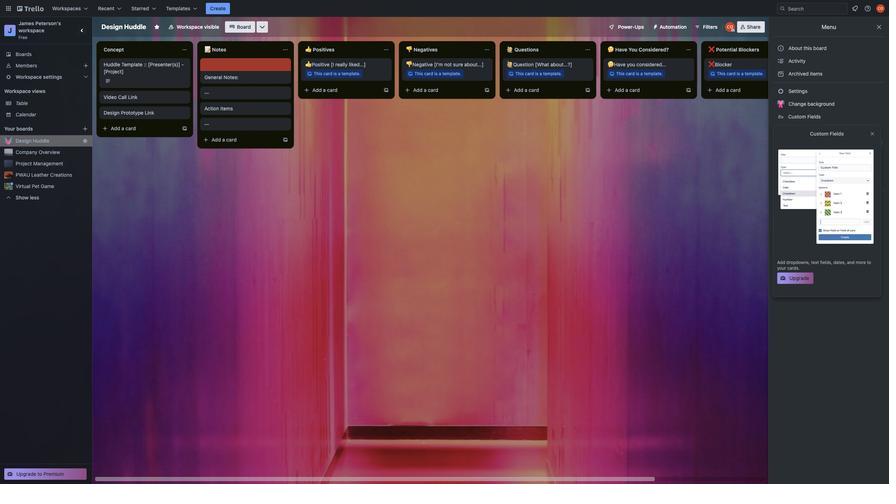 Task type: locate. For each thing, give the bounding box(es) containing it.
2 horizontal spatial huddle
[[124, 23, 146, 31]]

1 horizontal spatial create from template… image
[[686, 87, 692, 93]]

add down 'action items'
[[212, 137, 221, 143]]

create from template… image for concept
[[182, 126, 187, 131]]

template. for about...?]
[[543, 71, 562, 76]]

custom fields down change background on the right top of the page
[[789, 114, 821, 120]]

0 vertical spatial workspace
[[177, 24, 203, 30]]

0 vertical spatial sm image
[[778, 58, 785, 65]]

0 vertical spatial huddle
[[124, 23, 146, 31]]

a down design prototype link
[[121, 125, 124, 131]]

sm image inside stickers link
[[778, 164, 785, 172]]

board up to-
[[802, 209, 816, 215]]

leather
[[31, 172, 49, 178]]

🙋question
[[507, 61, 534, 67]]

link
[[128, 94, 138, 100], [145, 110, 154, 116]]

sm image left labels
[[778, 152, 785, 159]]

is down '[i'm'
[[435, 71, 438, 76]]

🙋 Questions text field
[[503, 44, 581, 55]]

0 horizontal spatial automation
[[660, 24, 687, 30]]

1 this card is a template. from the left
[[314, 71, 361, 76]]

3 is from the left
[[535, 71, 539, 76]]

template
[[803, 178, 823, 184]]

and left share
[[820, 235, 828, 241]]

5 template. from the left
[[745, 71, 764, 76]]

add a card button for notes
[[200, 134, 280, 146]]

make
[[789, 178, 801, 184]]

1 vertical spatial and
[[848, 260, 855, 265]]

add down 🤔have
[[615, 87, 624, 93]]

1 vertical spatial link
[[145, 110, 154, 116]]

a down ❌blocker
[[727, 87, 729, 93]]

0 vertical spatial create from template… image
[[686, 87, 692, 93]]

fields down change background on the right top of the page
[[808, 114, 821, 120]]

sm image inside the labels link
[[778, 152, 785, 159]]

add a card down [i
[[312, 87, 338, 93]]

huddle up company overview
[[33, 138, 49, 144]]

cards.
[[788, 266, 800, 271]]

-- down action
[[205, 121, 209, 127]]

custom fields down custom fields "button"
[[810, 131, 844, 137]]

add a card down 🙋question
[[514, 87, 539, 93]]

0 vertical spatial -- link
[[205, 89, 287, 97]]

📝 Notes text field
[[200, 44, 278, 55]]

👍 Positives text field
[[301, 44, 379, 55]]

add a card button down design prototype link link
[[99, 123, 179, 134]]

board inside email-to-board link
[[810, 222, 824, 228]]

items
[[220, 105, 233, 111]]

template. down considered...
[[644, 71, 663, 76]]

email-
[[789, 222, 803, 228]]

upgrade button down stickers link
[[825, 177, 852, 186]]

2 this from the left
[[415, 71, 423, 76]]

peterson's
[[35, 20, 61, 26]]

workspace up table
[[4, 88, 31, 94]]

0 vertical spatial --
[[205, 90, 209, 96]]

1 vertical spatial upgrade button
[[778, 273, 814, 284]]

0 horizontal spatial design huddle
[[16, 138, 49, 144]]

create from template… image
[[686, 87, 692, 93], [182, 126, 187, 131]]

this down 👍positive
[[314, 71, 322, 76]]

copy
[[789, 209, 801, 215]]

custom fields inside custom fields "button"
[[789, 114, 821, 120]]

game
[[41, 183, 54, 189]]

❌ Potential Blockers text field
[[705, 44, 783, 55]]

workspace views
[[4, 88, 45, 94]]

0 vertical spatial link
[[128, 94, 138, 100]]

is down 🤔have you considered...
[[636, 71, 640, 76]]

-- up action
[[205, 90, 209, 96]]

design huddle
[[102, 23, 146, 31], [16, 138, 49, 144]]

create from template… image for 👎negative [i'm not sure about...]
[[484, 87, 490, 93]]

👍
[[305, 47, 312, 53]]

🙋question [what about...?]
[[507, 61, 572, 67]]

workspace down templates dropdown button
[[177, 24, 203, 30]]

huddle
[[124, 23, 146, 31], [104, 61, 120, 67], [33, 138, 49, 144]]

is for [what
[[535, 71, 539, 76]]

1 horizontal spatial custom
[[810, 131, 829, 137]]

is for [i
[[334, 71, 337, 76]]

1 horizontal spatial to
[[868, 260, 872, 265]]

design prototype link link
[[104, 109, 186, 116]]

👎negative [i'm not sure about...] link
[[406, 61, 489, 68]]

is down 👍positive [i really liked...]
[[334, 71, 337, 76]]

[i'm
[[434, 61, 443, 67]]

0 vertical spatial to
[[868, 260, 872, 265]]

add for 👍 positives
[[312, 87, 322, 93]]

virtual pet game
[[16, 183, 54, 189]]

0 horizontal spatial link
[[128, 94, 138, 100]]

0 vertical spatial design
[[102, 23, 123, 31]]

1 vertical spatial create from template… image
[[182, 126, 187, 131]]

add for concept
[[111, 125, 120, 131]]

workspace inside "dropdown button"
[[16, 74, 42, 80]]

1 horizontal spatial design huddle
[[102, 23, 146, 31]]

potential
[[716, 47, 738, 53]]

settings
[[43, 74, 62, 80]]

add a card button down "really"
[[301, 85, 381, 96]]

create from template… image for 👍positive [i really liked...]
[[384, 87, 389, 93]]

fields inside "button"
[[808, 114, 821, 120]]

huddle template :: [presenter(s)] - [project]
[[104, 61, 184, 75]]

1 -- from the top
[[205, 90, 209, 96]]

dropdowns,
[[787, 260, 810, 265]]

add a card button down '[i'm'
[[402, 85, 482, 96]]

0 vertical spatial design huddle
[[102, 23, 146, 31]]

2 vertical spatial board
[[810, 222, 824, 228]]

design huddle down recent 'dropdown button'
[[102, 23, 146, 31]]

custom down change
[[789, 114, 806, 120]]

a down "you"
[[626, 87, 628, 93]]

to inside "add dropdowns, text fields, dates, and more to your cards."
[[868, 260, 872, 265]]

-- for second "--" link from the top of the page
[[205, 121, 209, 127]]

1 horizontal spatial and
[[848, 260, 855, 265]]

card
[[324, 71, 333, 76], [424, 71, 433, 76], [525, 71, 534, 76], [626, 71, 635, 76], [727, 71, 736, 76], [327, 87, 338, 93], [428, 87, 439, 93], [529, 87, 539, 93], [630, 87, 640, 93], [731, 87, 741, 93], [126, 125, 136, 131], [226, 137, 237, 143]]

2 vertical spatial workspace
[[4, 88, 31, 94]]

workspace
[[177, 24, 203, 30], [16, 74, 42, 80], [4, 88, 31, 94]]

0 horizontal spatial to
[[38, 471, 42, 477]]

project
[[16, 161, 32, 167]]

1 vertical spatial upgrade
[[790, 275, 810, 281]]

template. down ❌blocker "link"
[[745, 71, 764, 76]]

1 is from the left
[[334, 71, 337, 76]]

design up "company"
[[16, 138, 32, 144]]

2 vertical spatial upgrade
[[16, 471, 36, 477]]

2 template. from the left
[[443, 71, 461, 76]]

add up your
[[778, 260, 786, 265]]

[what
[[535, 61, 549, 67]]

2 -- from the top
[[205, 121, 209, 127]]

add down the 👎negative
[[413, 87, 423, 93]]

boards link
[[0, 49, 92, 60]]

calendar
[[16, 111, 36, 118]]

board
[[237, 24, 251, 30]]

2 this card is a template. from the left
[[415, 71, 461, 76]]

sm image for labels
[[778, 152, 785, 159]]

0 vertical spatial custom
[[789, 114, 806, 120]]

1 sm image from the top
[[778, 58, 785, 65]]

video call link link
[[104, 94, 186, 101]]

this member is an admin of this board. image
[[732, 29, 735, 32]]

❌ potential blockers
[[709, 47, 760, 53]]

is for [i'm
[[435, 71, 438, 76]]

change background link
[[773, 98, 885, 110]]

sm image inside activity link
[[778, 58, 785, 65]]

0 horizontal spatial custom
[[789, 114, 806, 120]]

upgrade left premium
[[16, 471, 36, 477]]

board inside copy board link
[[802, 209, 816, 215]]

1 vertical spatial -- link
[[205, 121, 287, 128]]

3 this card is a template. from the left
[[516, 71, 562, 76]]

add a card down the 👎negative
[[413, 87, 439, 93]]

stickers
[[788, 165, 807, 171]]

2 vertical spatial design
[[16, 138, 32, 144]]

this down 🤔have
[[616, 71, 625, 76]]

a down 🙋question [what about...?]
[[540, 71, 542, 76]]

positives
[[313, 47, 335, 53]]

-- link down action items link
[[205, 121, 287, 128]]

🤔
[[608, 47, 614, 53]]

add a card down "you"
[[615, 87, 640, 93]]

1 horizontal spatial upgrade button
[[825, 177, 852, 186]]

2 horizontal spatial upgrade
[[833, 179, 850, 184]]

make template
[[788, 178, 823, 184]]

workspace for workspace settings
[[16, 74, 42, 80]]

sm image
[[650, 21, 660, 31], [778, 70, 785, 77], [778, 126, 785, 133], [778, 164, 785, 172], [778, 177, 785, 184], [778, 196, 785, 203], [778, 209, 785, 216]]

link for design prototype link
[[145, 110, 154, 116]]

sm image for watch
[[778, 196, 785, 203]]

1 vertical spatial sm image
[[778, 88, 785, 95]]

automation inside button
[[660, 24, 687, 30]]

custom inside "button"
[[789, 114, 806, 120]]

link down video call link link
[[145, 110, 154, 116]]

add down design prototype link
[[111, 125, 120, 131]]

watch link
[[773, 194, 885, 205]]

Board name text field
[[98, 21, 150, 33]]

0 horizontal spatial huddle
[[33, 138, 49, 144]]

archived items
[[788, 71, 823, 77]]

sm image inside the settings link
[[778, 88, 785, 95]]

1 vertical spatial design
[[104, 110, 120, 116]]

1 vertical spatial board
[[802, 209, 816, 215]]

action
[[205, 105, 219, 111]]

workspace down 'members'
[[16, 74, 42, 80]]

a down items
[[222, 137, 225, 143]]

fields down custom fields "button"
[[830, 131, 844, 137]]

this down ❌blocker
[[717, 71, 726, 76]]

board for to-
[[810, 222, 824, 228]]

sm image
[[778, 58, 785, 65], [778, 88, 785, 95], [778, 152, 785, 159]]

share
[[747, 24, 761, 30]]

a
[[338, 71, 341, 76], [439, 71, 441, 76], [540, 71, 542, 76], [641, 71, 643, 76], [742, 71, 744, 76], [323, 87, 326, 93], [424, 87, 427, 93], [525, 87, 528, 93], [626, 87, 628, 93], [727, 87, 729, 93], [121, 125, 124, 131], [222, 137, 225, 143]]

add
[[312, 87, 322, 93], [413, 87, 423, 93], [514, 87, 524, 93], [615, 87, 624, 93], [716, 87, 725, 93], [111, 125, 120, 131], [212, 137, 221, 143], [778, 260, 786, 265]]

👎 negatives
[[406, 47, 438, 53]]

add a card down items
[[212, 137, 237, 143]]

2 vertical spatial huddle
[[33, 138, 49, 144]]

back to home image
[[17, 3, 44, 14]]

upgrade down stickers link
[[833, 179, 850, 184]]

2 vertical spatial sm image
[[778, 152, 785, 159]]

pwau leather creations
[[16, 172, 72, 178]]

this card is a template. down 👍positive [i really liked...]
[[314, 71, 361, 76]]

video
[[104, 94, 117, 100]]

print,
[[789, 235, 801, 241]]

automation up considered?
[[660, 24, 687, 30]]

a down ❌blocker "link"
[[742, 71, 744, 76]]

0 vertical spatial fields
[[808, 114, 821, 120]]

1 horizontal spatial link
[[145, 110, 154, 116]]

a down "really"
[[338, 71, 341, 76]]

star or unstar board image
[[154, 24, 160, 30]]

this card is a template. down ❌blocker "link"
[[717, 71, 764, 76]]

print, export, and share
[[788, 235, 842, 241]]

template. down 👍positive [i really liked...] "link"
[[342, 71, 361, 76]]

sm image for settings
[[778, 88, 785, 95]]

4 this from the left
[[616, 71, 625, 76]]

add down 👍positive
[[312, 87, 322, 93]]

0 horizontal spatial and
[[820, 235, 828, 241]]

1 vertical spatial workspace
[[16, 74, 42, 80]]

about...?]
[[551, 61, 572, 67]]

sm image for automation
[[778, 126, 785, 133]]

0 vertical spatial automation
[[660, 24, 687, 30]]

-- link down general notes: link
[[205, 89, 287, 97]]

dates,
[[834, 260, 846, 265]]

link right call
[[128, 94, 138, 100]]

0 horizontal spatial upgrade
[[16, 471, 36, 477]]

upgrade down cards.
[[790, 275, 810, 281]]

0 horizontal spatial create from template… image
[[182, 126, 187, 131]]

1 vertical spatial huddle
[[104, 61, 120, 67]]

👍positive [i really liked...]
[[305, 61, 366, 67]]

1 this from the left
[[314, 71, 322, 76]]

automation down change
[[788, 126, 815, 132]]

❌blocker
[[709, 61, 732, 67]]

about...]
[[465, 61, 484, 67]]

🙋
[[507, 47, 513, 53]]

workspace settings
[[16, 74, 62, 80]]

3 template. from the left
[[543, 71, 562, 76]]

design inside text field
[[102, 23, 123, 31]]

considered?
[[639, 47, 669, 53]]

really
[[335, 61, 348, 67]]

board for this
[[814, 45, 827, 51]]

add a card button down action items link
[[200, 134, 280, 146]]

1 vertical spatial to
[[38, 471, 42, 477]]

close popover image
[[870, 131, 876, 137]]

sm image left activity
[[778, 58, 785, 65]]

0 vertical spatial board
[[814, 45, 827, 51]]

this card is a template. down 🙋question [what about...?]
[[516, 71, 562, 76]]

template. down the not at the top
[[443, 71, 461, 76]]

2 is from the left
[[435, 71, 438, 76]]

🙋question [what about...?] link
[[507, 61, 589, 68]]

1 horizontal spatial fields
[[830, 131, 844, 137]]

4 is from the left
[[636, 71, 640, 76]]

and
[[820, 235, 828, 241], [848, 260, 855, 265]]

this card is a template. down 🤔have you considered...
[[616, 71, 663, 76]]

1 vertical spatial custom fields
[[810, 131, 844, 137]]

1 vertical spatial automation
[[788, 126, 815, 132]]

0 vertical spatial upgrade button
[[825, 177, 852, 186]]

huddle down starred
[[124, 23, 146, 31]]

this
[[314, 71, 322, 76], [415, 71, 423, 76], [516, 71, 524, 76], [616, 71, 625, 76], [717, 71, 726, 76]]

3 sm image from the top
[[778, 152, 785, 159]]

board
[[814, 45, 827, 51], [802, 209, 816, 215], [810, 222, 824, 228]]

board up print, export, and share
[[810, 222, 824, 228]]

design down recent 'dropdown button'
[[102, 23, 123, 31]]

1 horizontal spatial automation
[[788, 126, 815, 132]]

add for 👎 negatives
[[413, 87, 423, 93]]

design down video
[[104, 110, 120, 116]]

is down ❌blocker "link"
[[737, 71, 740, 76]]

add a card for have
[[615, 87, 640, 93]]

pwau leather creations link
[[16, 172, 88, 179]]

huddle up [project]
[[104, 61, 120, 67]]

0 vertical spatial and
[[820, 235, 828, 241]]

board inside about this board button
[[814, 45, 827, 51]]

overview
[[39, 149, 60, 155]]

christina overa (christinaovera) image
[[877, 4, 885, 13]]

1 horizontal spatial upgrade
[[790, 275, 810, 281]]

huddle inside huddle template :: [presenter(s)] - [project]
[[104, 61, 120, 67]]

blockers
[[739, 47, 760, 53]]

sm image inside copy board link
[[778, 209, 785, 216]]

this for 👍positive
[[314, 71, 322, 76]]

add for 🤔 have you considered?
[[615, 87, 624, 93]]

add a card button down 🤔have you considered... link
[[604, 85, 683, 96]]

this down 🙋question
[[516, 71, 524, 76]]

📝
[[205, 47, 211, 53]]

this down the 👎negative
[[415, 71, 423, 76]]

3 this from the left
[[516, 71, 524, 76]]

open information menu image
[[865, 5, 872, 12]]

add a card button down ❌blocker "link"
[[705, 85, 784, 96]]

👍positive [i really liked...] link
[[305, 61, 388, 68]]

to left premium
[[38, 471, 42, 477]]

sm image inside watch link
[[778, 196, 785, 203]]

sm image inside archived items link
[[778, 70, 785, 77]]

sm image inside automation link
[[778, 126, 785, 133]]

to right more
[[868, 260, 872, 265]]

workspaces
[[52, 5, 81, 11]]

ups
[[635, 24, 644, 30]]

1 vertical spatial --
[[205, 121, 209, 127]]

0 vertical spatial custom fields
[[789, 114, 821, 120]]

sm image for activity
[[778, 58, 785, 65]]

sure
[[453, 61, 463, 67]]

and left more
[[848, 260, 855, 265]]

workspace inside button
[[177, 24, 203, 30]]

4 template. from the left
[[644, 71, 663, 76]]

2 sm image from the top
[[778, 88, 785, 95]]

custom down custom fields "button"
[[810, 131, 829, 137]]

james peterson's workspace link
[[18, 20, 62, 33]]

1 vertical spatial fields
[[830, 131, 844, 137]]

create from template… image
[[384, 87, 389, 93], [484, 87, 490, 93], [585, 87, 591, 93], [283, 137, 288, 143]]

board right the this
[[814, 45, 827, 51]]

0 horizontal spatial fields
[[808, 114, 821, 120]]

add a card button
[[301, 85, 381, 96], [402, 85, 482, 96], [503, 85, 582, 96], [604, 85, 683, 96], [705, 85, 784, 96], [99, 123, 179, 134], [200, 134, 280, 146]]

add down 🙋question
[[514, 87, 524, 93]]

template. down 🙋question [what about...?] link
[[543, 71, 562, 76]]

1 template. from the left
[[342, 71, 361, 76]]

🤔 Have You Considered? text field
[[604, 44, 682, 55]]

design huddle up company overview
[[16, 138, 49, 144]]

4 this card is a template. from the left
[[616, 71, 663, 76]]

this card is a template. down '[i'm'
[[415, 71, 461, 76]]

sm image for make template
[[778, 177, 785, 184]]

upgrade button down cards.
[[778, 273, 814, 284]]

is down 🙋question [what about...?]
[[535, 71, 539, 76]]

automation link
[[773, 124, 885, 135]]

project management link
[[16, 160, 88, 167]]

project management
[[16, 161, 63, 167]]

1 horizontal spatial huddle
[[104, 61, 120, 67]]

add a card button down [what
[[503, 85, 582, 96]]

sm image left settings
[[778, 88, 785, 95]]

recent
[[98, 5, 114, 11]]

negatives
[[414, 47, 438, 53]]

design huddle inside text field
[[102, 23, 146, 31]]



Task type: describe. For each thing, give the bounding box(es) containing it.
[presenter(s)]
[[148, 61, 180, 67]]

filters button
[[693, 21, 720, 33]]

workspace navigation collapse icon image
[[77, 26, 87, 36]]

company overview link
[[16, 149, 88, 156]]

video call link
[[104, 94, 138, 100]]

labels
[[788, 152, 804, 158]]

add dropdowns, text fields, dates, and more to your cards.
[[778, 260, 872, 271]]

this for 🙋question
[[516, 71, 524, 76]]

a down 👍positive
[[323, 87, 326, 93]]

about
[[789, 45, 803, 51]]

archived
[[789, 71, 809, 77]]

filters
[[703, 24, 718, 30]]

❌blocker link
[[709, 61, 791, 68]]

2 -- link from the top
[[205, 121, 287, 128]]

add a card for negatives
[[413, 87, 439, 93]]

email-to-board
[[788, 222, 824, 228]]

sm image for stickers
[[778, 164, 785, 172]]

1 -- link from the top
[[205, 89, 287, 97]]

👍positive
[[305, 61, 330, 67]]

copy board
[[788, 209, 816, 215]]

1 vertical spatial design huddle
[[16, 138, 49, 144]]

upgrade image image
[[778, 142, 877, 252]]

christina overa (christinaovera) image
[[725, 22, 735, 32]]

change
[[789, 101, 807, 107]]

starred
[[131, 5, 149, 11]]

🤔have you considered...
[[608, 61, 667, 67]]

add a card button for questions
[[503, 85, 582, 96]]

change background
[[788, 101, 835, 107]]

starred icon image
[[82, 138, 88, 144]]

template
[[122, 61, 143, 67]]

stickers link
[[773, 162, 885, 174]]

pet
[[32, 183, 39, 189]]

activity
[[788, 58, 806, 64]]

virtual pet game link
[[16, 183, 88, 190]]

create from template… image for 🙋question [what about...?]
[[585, 87, 591, 93]]

j
[[8, 26, 12, 34]]

boards
[[16, 51, 32, 57]]

primary element
[[0, 0, 890, 17]]

is for you
[[636, 71, 640, 76]]

add for 🙋 questions
[[514, 87, 524, 93]]

👎negative [i'm not sure about...]
[[406, 61, 484, 67]]

template. for not
[[443, 71, 461, 76]]

workspace settings button
[[0, 71, 92, 83]]

add board image
[[82, 126, 88, 132]]

management
[[33, 161, 63, 167]]

add a card for notes
[[212, 137, 237, 143]]

0 vertical spatial upgrade
[[833, 179, 850, 184]]

copy board link
[[773, 207, 885, 218]]

👎 Negatives text field
[[402, 44, 480, 55]]

free
[[18, 35, 27, 40]]

template. for really
[[342, 71, 361, 76]]

-- for 2nd "--" link from the bottom
[[205, 90, 209, 96]]

add a card button for negatives
[[402, 85, 482, 96]]

print, export, and share link
[[773, 232, 885, 244]]

fields,
[[821, 260, 833, 265]]

views
[[32, 88, 45, 94]]

design for the design huddle link in the top of the page
[[16, 138, 32, 144]]

pwau
[[16, 172, 30, 178]]

action items
[[205, 105, 233, 111]]

add a card button for have
[[604, 85, 683, 96]]

notes
[[212, 47, 226, 53]]

virtual
[[16, 183, 30, 189]]

workspace for workspace views
[[4, 88, 31, 94]]

custom fields button
[[773, 111, 885, 123]]

0 horizontal spatial upgrade button
[[778, 273, 814, 284]]

show
[[16, 195, 29, 201]]

considered...
[[637, 61, 667, 67]]

and inside "add dropdowns, text fields, dates, and more to your cards."
[[848, 260, 855, 265]]

👎negative
[[406, 61, 433, 67]]

a down '[i'm'
[[439, 71, 441, 76]]

this card is a template. for [i
[[314, 71, 361, 76]]

add a card for questions
[[514, 87, 539, 93]]

your boards with 5 items element
[[4, 125, 72, 133]]

- inside huddle template :: [presenter(s)] - [project]
[[182, 61, 184, 67]]

5 this card is a template. from the left
[[717, 71, 764, 76]]

power-ups
[[618, 24, 644, 30]]

email-to-board link
[[773, 219, 885, 231]]

menu
[[822, 24, 837, 30]]

a down 🙋question
[[525, 87, 528, 93]]

this card is a template. for [what
[[516, 71, 562, 76]]

workspace visible button
[[164, 21, 224, 33]]

settings link
[[773, 86, 885, 97]]

james peterson's workspace free
[[18, 20, 62, 40]]

about this board
[[789, 45, 827, 51]]

this for 👎negative
[[415, 71, 423, 76]]

create from template… image for 🤔 have you considered?
[[686, 87, 692, 93]]

add for 📝 notes
[[212, 137, 221, 143]]

general
[[205, 74, 222, 80]]

workspace for workspace visible
[[177, 24, 203, 30]]

labels link
[[773, 149, 885, 161]]

starred button
[[127, 3, 160, 14]]

5 this from the left
[[717, 71, 726, 76]]

prototype
[[121, 110, 143, 116]]

add inside "add dropdowns, text fields, dates, and more to your cards."
[[778, 260, 786, 265]]

add a card down design prototype link
[[111, 125, 136, 131]]

5 is from the left
[[737, 71, 740, 76]]

🤔 have you considered?
[[608, 47, 669, 53]]

Concept text field
[[99, 44, 178, 55]]

link for video call link
[[128, 94, 138, 100]]

huddle inside text field
[[124, 23, 146, 31]]

a down the 👎negative
[[424, 87, 427, 93]]

power-
[[618, 24, 635, 30]]

premium
[[44, 471, 64, 477]]

👍 positives
[[305, 47, 335, 53]]

sm image for copy board
[[778, 209, 785, 216]]

design for design prototype link link
[[104, 110, 120, 116]]

action items link
[[205, 105, 287, 112]]

this for 🤔have
[[616, 71, 625, 76]]

Search field
[[777, 3, 848, 14]]

workspace
[[18, 27, 44, 33]]

share button
[[737, 21, 765, 33]]

this card is a template. for you
[[616, 71, 663, 76]]

add a card down ❌blocker
[[716, 87, 741, 93]]

text
[[812, 260, 819, 265]]

::
[[144, 61, 147, 67]]

search image
[[780, 6, 786, 11]]

this card is a template. for [i'm
[[415, 71, 461, 76]]

creations
[[50, 172, 72, 178]]

sm image for archived items
[[778, 70, 785, 77]]

company
[[16, 149, 37, 155]]

template. for considered...
[[644, 71, 663, 76]]

🤔have you considered... link
[[608, 61, 690, 68]]

boards
[[16, 126, 33, 132]]

customize views image
[[259, 23, 266, 31]]

add a card button for positives
[[301, 85, 381, 96]]

upgrade to premium link
[[4, 469, 87, 480]]

add down ❌blocker
[[716, 87, 725, 93]]

0 notifications image
[[851, 4, 860, 13]]

j link
[[4, 25, 16, 36]]

[i
[[331, 61, 334, 67]]

less
[[30, 195, 39, 201]]

create
[[210, 5, 226, 11]]

your
[[4, 126, 15, 132]]

add a card for positives
[[312, 87, 338, 93]]

archived items link
[[773, 68, 885, 80]]

1 vertical spatial custom
[[810, 131, 829, 137]]

show less
[[16, 195, 39, 201]]

members link
[[0, 60, 92, 71]]

questions
[[515, 47, 539, 53]]

upgrade to premium
[[16, 471, 64, 477]]

members
[[16, 62, 37, 69]]

a down 🤔have you considered...
[[641, 71, 643, 76]]

sm image inside the automation button
[[650, 21, 660, 31]]

concept
[[104, 47, 124, 53]]

about this board button
[[773, 43, 885, 54]]

company overview
[[16, 149, 60, 155]]



Task type: vqa. For each thing, say whether or not it's contained in the screenshot.
cardbox
no



